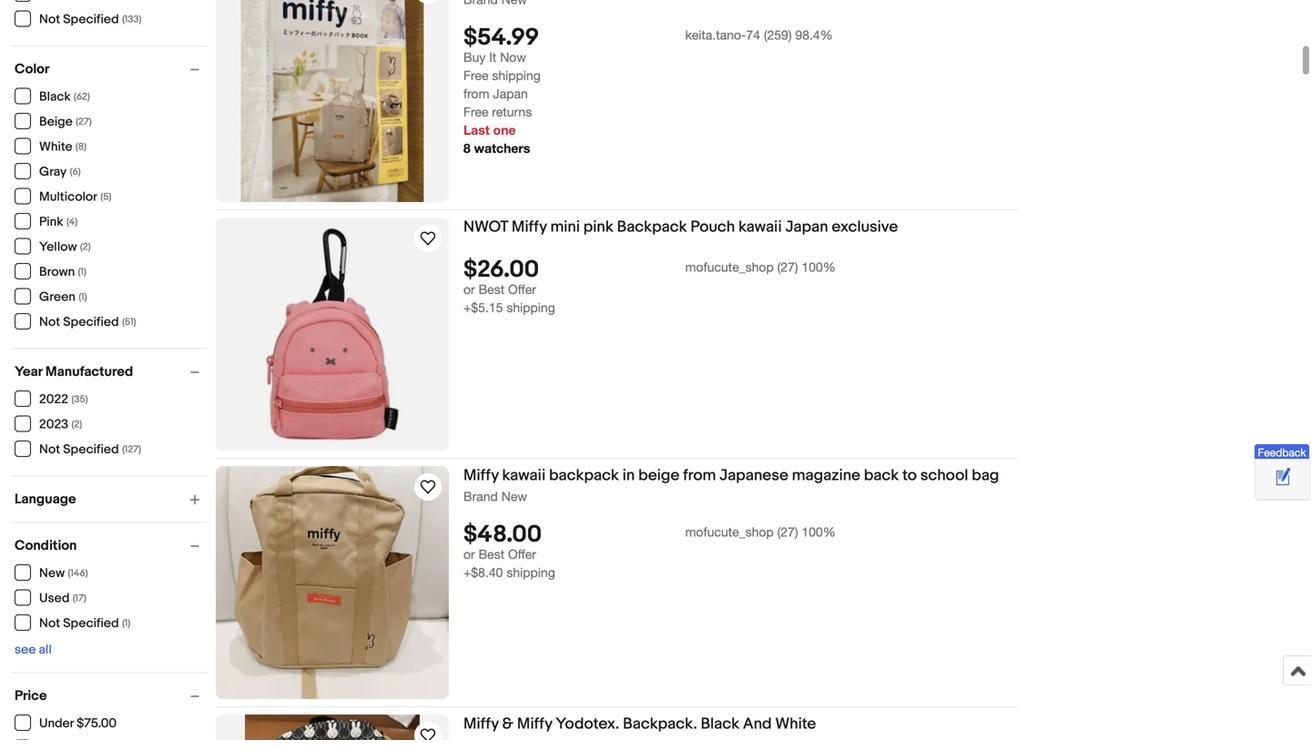 Task type: locate. For each thing, give the bounding box(es) containing it.
keita.tano-
[[685, 27, 746, 43]]

japan inside keita.tano-74 (259) 98.4% buy it now free shipping from japan free returns last one 8 watchers
[[493, 86, 528, 101]]

specified down 2023 (2)
[[63, 442, 119, 458]]

0 horizontal spatial japan
[[493, 86, 528, 101]]

0 vertical spatial white
[[39, 139, 72, 155]]

language button
[[15, 491, 208, 508]]

2 offer from the top
[[508, 547, 536, 562]]

0 vertical spatial (2)
[[80, 241, 91, 253]]

(27) down the nwot miffy mini pink backpack pouch kawaii japan exclusive link
[[777, 259, 798, 275]]

see all
[[15, 642, 52, 658]]

mofucute_shop for $48.00
[[685, 525, 774, 540]]

free up last
[[463, 104, 488, 119]]

0 horizontal spatial from
[[463, 86, 489, 101]]

1 vertical spatial mofucute_shop
[[685, 525, 774, 540]]

new right brand
[[501, 489, 527, 504]]

1 vertical spatial black
[[701, 715, 739, 734]]

mofucute_shop down miffy kawaii backpack in beige from japanese magazine back to school bag brand new
[[685, 525, 774, 540]]

shipping for $48.00
[[507, 565, 555, 580]]

offer inside mofucute_shop (27) 100% or best offer +$8.40 shipping
[[508, 547, 536, 562]]

3 not from the top
[[39, 442, 60, 458]]

mofucute_shop inside mofucute_shop (27) 100% or best offer +$8.40 shipping
[[685, 525, 774, 540]]

best up +$5.15
[[479, 282, 504, 297]]

watch miffy & miffy yodotex. backpack. black and white image
[[417, 725, 439, 740]]

not down 2023
[[39, 442, 60, 458]]

(2) for yellow
[[80, 241, 91, 253]]

shipping for $26.00
[[507, 300, 555, 315]]

1 horizontal spatial new
[[501, 489, 527, 504]]

price button
[[15, 688, 208, 704]]

2 free from the top
[[463, 104, 488, 119]]

(2) right 2023
[[72, 419, 82, 431]]

brand
[[463, 489, 498, 504]]

white
[[39, 139, 72, 155], [775, 715, 816, 734]]

or up +$5.15
[[463, 282, 475, 297]]

2 or from the top
[[463, 547, 475, 562]]

best up +$8.40
[[479, 547, 504, 562]]

0 vertical spatial (1)
[[78, 266, 86, 278]]

1 best from the top
[[479, 282, 504, 297]]

or inside mofucute_shop (27) 100% or best offer +$5.15 shipping
[[463, 282, 475, 297]]

(17)
[[73, 593, 86, 605]]

(5)
[[100, 191, 111, 203]]

(1) inside green (1)
[[79, 291, 87, 303]]

beige (27)
[[39, 114, 92, 130]]

watchers
[[474, 141, 530, 156]]

kawaii
[[738, 218, 782, 237], [502, 466, 546, 485]]

(27) inside mofucute_shop (27) 100% or best offer +$5.15 shipping
[[777, 259, 798, 275]]

1 vertical spatial white
[[775, 715, 816, 734]]

shipping inside mofucute_shop (27) 100% or best offer +$8.40 shipping
[[507, 565, 555, 580]]

0 horizontal spatial white
[[39, 139, 72, 155]]

2 best from the top
[[479, 547, 504, 562]]

1 vertical spatial (2)
[[72, 419, 82, 431]]

from inside miffy kawaii backpack in beige from japanese magazine back to school bag brand new
[[683, 466, 716, 485]]

1 specified from the top
[[63, 12, 119, 27]]

from
[[463, 86, 489, 101], [683, 466, 716, 485]]

nwot miffy mini pink backpack pouch kawaii japan exclusive image
[[216, 218, 449, 451]]

miffy & miffy yodotex. backpack. black and white image
[[245, 715, 420, 740]]

kawaii right pouch
[[738, 218, 782, 237]]

1 vertical spatial 100%
[[802, 525, 836, 540]]

0 vertical spatial offer
[[508, 282, 536, 297]]

1 mofucute_shop from the top
[[685, 259, 774, 275]]

100%
[[802, 259, 836, 275], [802, 525, 836, 540]]

not specified (1)
[[39, 616, 130, 631]]

see
[[15, 642, 36, 658]]

100% inside mofucute_shop (27) 100% or best offer +$5.15 shipping
[[802, 259, 836, 275]]

2 100% from the top
[[802, 525, 836, 540]]

0 vertical spatial new
[[501, 489, 527, 504]]

(1) right brown on the left top
[[78, 266, 86, 278]]

(27) down japanese
[[777, 525, 798, 540]]

2022
[[39, 392, 68, 407]]

2 mofucute_shop from the top
[[685, 525, 774, 540]]

new
[[501, 489, 527, 504], [39, 566, 65, 581]]

japan left exclusive
[[785, 218, 828, 237]]

condition button
[[15, 538, 208, 554]]

2 vertical spatial (1)
[[122, 618, 130, 630]]

mofucute_shop
[[685, 259, 774, 275], [685, 525, 774, 540]]

0 vertical spatial or
[[463, 282, 475, 297]]

mofucute_shop inside mofucute_shop (27) 100% or best offer +$5.15 shipping
[[685, 259, 774, 275]]

japan up returns
[[493, 86, 528, 101]]

it
[[489, 50, 496, 65]]

green
[[39, 290, 76, 305]]

black up beige
[[39, 89, 71, 105]]

100% down exclusive
[[802, 259, 836, 275]]

0 vertical spatial (27)
[[76, 116, 92, 128]]

shipping inside mofucute_shop (27) 100% or best offer +$5.15 shipping
[[507, 300, 555, 315]]

(27) down (62)
[[76, 116, 92, 128]]

free
[[463, 68, 488, 83], [463, 104, 488, 119]]

0 horizontal spatial new
[[39, 566, 65, 581]]

(2) right yellow
[[80, 241, 91, 253]]

mofucute_shop (27) 100% or best offer +$8.40 shipping
[[463, 525, 836, 580]]

(27) inside mofucute_shop (27) 100% or best offer +$8.40 shipping
[[777, 525, 798, 540]]

(1) up price dropdown button
[[122, 618, 130, 630]]

(133)
[[122, 14, 141, 25]]

100% down magazine
[[802, 525, 836, 540]]

2 specified from the top
[[63, 315, 119, 330]]

shipping inside keita.tano-74 (259) 98.4% buy it now free shipping from japan free returns last one 8 watchers
[[492, 68, 541, 83]]

black left and at the right bottom of the page
[[701, 715, 739, 734]]

kawaii inside the nwot miffy mini pink backpack pouch kawaii japan exclusive link
[[738, 218, 782, 237]]

returns
[[492, 104, 532, 119]]

0 vertical spatial free
[[463, 68, 488, 83]]

not
[[39, 12, 60, 27], [39, 315, 60, 330], [39, 442, 60, 458], [39, 616, 60, 631]]

specified left (133)
[[63, 12, 119, 27]]

1 vertical spatial shipping
[[507, 300, 555, 315]]

black
[[39, 89, 71, 105], [701, 715, 739, 734]]

4 specified from the top
[[63, 616, 119, 631]]

1 vertical spatial or
[[463, 547, 475, 562]]

+$5.15
[[463, 300, 503, 315]]

mini
[[550, 218, 580, 237]]

beige
[[39, 114, 73, 130]]

1 not from the top
[[39, 12, 60, 27]]

3 specified from the top
[[63, 442, 119, 458]]

0 vertical spatial 100%
[[802, 259, 836, 275]]

0 horizontal spatial kawaii
[[502, 466, 546, 485]]

miffy's backpack book beige ver. dick bruna japan limited edition image
[[241, 0, 424, 202]]

1 offer from the top
[[508, 282, 536, 297]]

keita.tano-74 (259) 98.4% buy it now free shipping from japan free returns last one 8 watchers
[[463, 27, 833, 156]]

new up used
[[39, 566, 65, 581]]

(1)
[[78, 266, 86, 278], [79, 291, 87, 303], [122, 618, 130, 630]]

1 vertical spatial kawaii
[[502, 466, 546, 485]]

or for $26.00
[[463, 282, 475, 297]]

mofucute_shop (27) 100% or best offer +$5.15 shipping
[[463, 259, 836, 315]]

kawaii left the backpack
[[502, 466, 546, 485]]

1 vertical spatial (1)
[[79, 291, 87, 303]]

not specified (51)
[[39, 315, 136, 330]]

2 vertical spatial shipping
[[507, 565, 555, 580]]

(1) for brown
[[78, 266, 86, 278]]

0 vertical spatial japan
[[493, 86, 528, 101]]

not down used
[[39, 616, 60, 631]]

brown (1)
[[39, 264, 86, 280]]

100% for $48.00
[[802, 525, 836, 540]]

best inside mofucute_shop (27) 100% or best offer +$8.40 shipping
[[479, 547, 504, 562]]

specified down (17)
[[63, 616, 119, 631]]

new (146)
[[39, 566, 88, 581]]

specified down green (1)
[[63, 315, 119, 330]]

miffy kawaii backpack in beige from japanese magazine back to school bag link
[[463, 466, 1018, 488]]

mofucute_shop for $26.00
[[685, 259, 774, 275]]

0 vertical spatial black
[[39, 89, 71, 105]]

miffy up brand
[[463, 466, 499, 485]]

offer
[[508, 282, 536, 297], [508, 547, 536, 562]]

0 vertical spatial shipping
[[492, 68, 541, 83]]

(27) for $26.00
[[777, 259, 798, 275]]

watch nwot miffy mini pink backpack pouch kawaii japan exclusive image
[[417, 228, 439, 249]]

nwot miffy mini pink backpack pouch kawaii japan exclusive heading
[[463, 218, 898, 237]]

(2) inside yellow (2)
[[80, 241, 91, 253]]

shipping down now
[[492, 68, 541, 83]]

specified
[[63, 12, 119, 27], [63, 315, 119, 330], [63, 442, 119, 458], [63, 616, 119, 631]]

(2) inside 2023 (2)
[[72, 419, 82, 431]]

mofucute_shop down the nwot miffy mini pink backpack pouch kawaii japan exclusive link
[[685, 259, 774, 275]]

free down buy
[[463, 68, 488, 83]]

last
[[463, 123, 490, 138]]

white right and at the right bottom of the page
[[775, 715, 816, 734]]

white down beige
[[39, 139, 72, 155]]

1 vertical spatial (27)
[[777, 259, 798, 275]]

under
[[39, 716, 74, 732]]

new inside miffy kawaii backpack in beige from japanese magazine back to school bag brand new
[[501, 489, 527, 504]]

1 vertical spatial new
[[39, 566, 65, 581]]

(1) for green
[[79, 291, 87, 303]]

school
[[920, 466, 968, 485]]

green (1)
[[39, 290, 87, 305]]

under $75.00
[[39, 716, 117, 732]]

1 horizontal spatial white
[[775, 715, 816, 734]]

specified for not specified (127)
[[63, 442, 119, 458]]

best inside mofucute_shop (27) 100% or best offer +$5.15 shipping
[[479, 282, 504, 297]]

backpack
[[617, 218, 687, 237]]

from right beige
[[683, 466, 716, 485]]

white (8)
[[39, 139, 87, 155]]

(27)
[[76, 116, 92, 128], [777, 259, 798, 275], [777, 525, 798, 540]]

miffy right &
[[517, 715, 552, 734]]

0 vertical spatial best
[[479, 282, 504, 297]]

year manufactured
[[15, 364, 133, 380]]

0 horizontal spatial black
[[39, 89, 71, 105]]

0 vertical spatial from
[[463, 86, 489, 101]]

1 vertical spatial offer
[[508, 547, 536, 562]]

or up +$8.40
[[463, 547, 475, 562]]

from up last
[[463, 86, 489, 101]]

(1) right green
[[79, 291, 87, 303]]

or inside mofucute_shop (27) 100% or best offer +$8.40 shipping
[[463, 547, 475, 562]]

watch miffy kawaii backpack in beige from japanese magazine back to school bag image
[[417, 476, 439, 498]]

1 vertical spatial free
[[463, 104, 488, 119]]

2 not from the top
[[39, 315, 60, 330]]

0 vertical spatial mofucute_shop
[[685, 259, 774, 275]]

4 not from the top
[[39, 616, 60, 631]]

pink
[[39, 214, 63, 230]]

best for $26.00
[[479, 282, 504, 297]]

1 100% from the top
[[802, 259, 836, 275]]

miffy inside miffy kawaii backpack in beige from japanese magazine back to school bag brand new
[[463, 466, 499, 485]]

from inside keita.tano-74 (259) 98.4% buy it now free shipping from japan free returns last one 8 watchers
[[463, 86, 489, 101]]

2 vertical spatial (27)
[[777, 525, 798, 540]]

(1) inside brown (1)
[[78, 266, 86, 278]]

not up color at the top of the page
[[39, 12, 60, 27]]

best for $48.00
[[479, 547, 504, 562]]

1 horizontal spatial from
[[683, 466, 716, 485]]

specified for not specified (133)
[[63, 12, 119, 27]]

miffy kawaii backpack in beige from japanese magazine back to school bag image
[[216, 466, 449, 699]]

best
[[479, 282, 504, 297], [479, 547, 504, 562]]

or for $48.00
[[463, 547, 475, 562]]

2023
[[39, 417, 68, 432]]

shipping down $48.00
[[507, 565, 555, 580]]

offer inside mofucute_shop (27) 100% or best offer +$5.15 shipping
[[508, 282, 536, 297]]

1 vertical spatial best
[[479, 547, 504, 562]]

color button
[[15, 61, 208, 77]]

specified for not specified (1)
[[63, 616, 119, 631]]

not down green
[[39, 315, 60, 330]]

color
[[15, 61, 50, 77]]

condition
[[15, 538, 77, 554]]

1 horizontal spatial kawaii
[[738, 218, 782, 237]]

1 vertical spatial from
[[683, 466, 716, 485]]

shipping right +$5.15
[[507, 300, 555, 315]]

1 vertical spatial japan
[[785, 218, 828, 237]]

1 or from the top
[[463, 282, 475, 297]]

0 vertical spatial kawaii
[[738, 218, 782, 237]]

not for not specified (133)
[[39, 12, 60, 27]]

100% inside mofucute_shop (27) 100% or best offer +$8.40 shipping
[[802, 525, 836, 540]]



Task type: vqa. For each thing, say whether or not it's contained in the screenshot.
the right NEW $99.99 $479.95 79% OFF FREE SHIPPING
no



Task type: describe. For each thing, give the bounding box(es) containing it.
not specified (127)
[[39, 442, 141, 458]]

miffy & miffy yodotex. backpack. black and white heading
[[463, 715, 816, 734]]

exclusive
[[832, 218, 898, 237]]

bag
[[972, 466, 999, 485]]

(6)
[[70, 166, 81, 178]]

(8)
[[76, 141, 87, 153]]

miffy kawaii backpack in beige from japanese magazine back to school bag heading
[[463, 466, 999, 485]]

pink (4)
[[39, 214, 78, 230]]

in
[[623, 466, 635, 485]]

buy
[[463, 50, 486, 65]]

multicolor
[[39, 189, 97, 205]]

manufactured
[[45, 364, 133, 380]]

miffy kawaii backpack in beige from japanese magazine back to school bag brand new
[[463, 466, 999, 504]]

see all button
[[15, 642, 52, 658]]

not for not specified (1)
[[39, 616, 60, 631]]

(27) for $48.00
[[777, 525, 798, 540]]

kawaii inside miffy kawaii backpack in beige from japanese magazine back to school bag brand new
[[502, 466, 546, 485]]

nwot miffy mini pink backpack pouch kawaii japan exclusive
[[463, 218, 898, 237]]

nwot miffy mini pink backpack pouch kawaii japan exclusive link
[[463, 218, 1018, 240]]

&
[[502, 715, 514, 734]]

gray (6)
[[39, 164, 81, 180]]

japanese
[[720, 466, 788, 485]]

magazine
[[792, 466, 860, 485]]

to
[[902, 466, 917, 485]]

2023 (2)
[[39, 417, 82, 432]]

offer for $48.00
[[508, 547, 536, 562]]

100% for $26.00
[[802, 259, 836, 275]]

yellow
[[39, 239, 77, 255]]

year manufactured button
[[15, 364, 208, 380]]

one
[[493, 123, 516, 138]]

used (17)
[[39, 591, 86, 606]]

specified for not specified (51)
[[63, 315, 119, 330]]

all
[[39, 642, 52, 658]]

price
[[15, 688, 47, 704]]

$54.99
[[463, 24, 539, 52]]

not for not specified (51)
[[39, 315, 60, 330]]

pink
[[583, 218, 613, 237]]

miffy & miffy yodotex. backpack. black and white
[[463, 715, 816, 734]]

back
[[864, 466, 899, 485]]

year
[[15, 364, 42, 380]]

backpack
[[549, 466, 619, 485]]

language
[[15, 491, 76, 508]]

feedback
[[1258, 446, 1306, 459]]

miffy left &
[[463, 715, 499, 734]]

multicolor (5)
[[39, 189, 111, 205]]

yodotex.
[[556, 715, 619, 734]]

not specified (133)
[[39, 12, 141, 27]]

gray
[[39, 164, 67, 180]]

1 horizontal spatial japan
[[785, 218, 828, 237]]

+$8.40
[[463, 565, 503, 580]]

1 horizontal spatial black
[[701, 715, 739, 734]]

black (62)
[[39, 89, 90, 105]]

(146)
[[68, 568, 88, 580]]

1 free from the top
[[463, 68, 488, 83]]

(259)
[[764, 27, 792, 43]]

miffy & miffy yodotex. backpack. black and white link
[[463, 715, 1018, 737]]

2022 (35)
[[39, 392, 88, 407]]

$75.00
[[77, 716, 117, 732]]

brown
[[39, 264, 75, 280]]

$48.00
[[463, 521, 542, 549]]

beige
[[638, 466, 680, 485]]

(51)
[[122, 316, 136, 328]]

8
[[463, 141, 471, 156]]

and
[[743, 715, 772, 734]]

98.4%
[[795, 27, 833, 43]]

under $75.00 link
[[15, 715, 118, 732]]

(4)
[[66, 216, 78, 228]]

(62)
[[74, 91, 90, 103]]

now
[[500, 50, 526, 65]]

miffy left mini
[[512, 218, 547, 237]]

not for not specified (127)
[[39, 442, 60, 458]]

(1) inside not specified (1)
[[122, 618, 130, 630]]

offer for $26.00
[[508, 282, 536, 297]]

backpack.
[[623, 715, 697, 734]]

$26.00
[[463, 256, 539, 284]]

pouch
[[690, 218, 735, 237]]

(127)
[[122, 444, 141, 456]]

yellow (2)
[[39, 239, 91, 255]]

nwot
[[463, 218, 508, 237]]

(35)
[[71, 394, 88, 406]]

(27) inside beige (27)
[[76, 116, 92, 128]]

(2) for 2023
[[72, 419, 82, 431]]

74
[[746, 27, 760, 43]]



